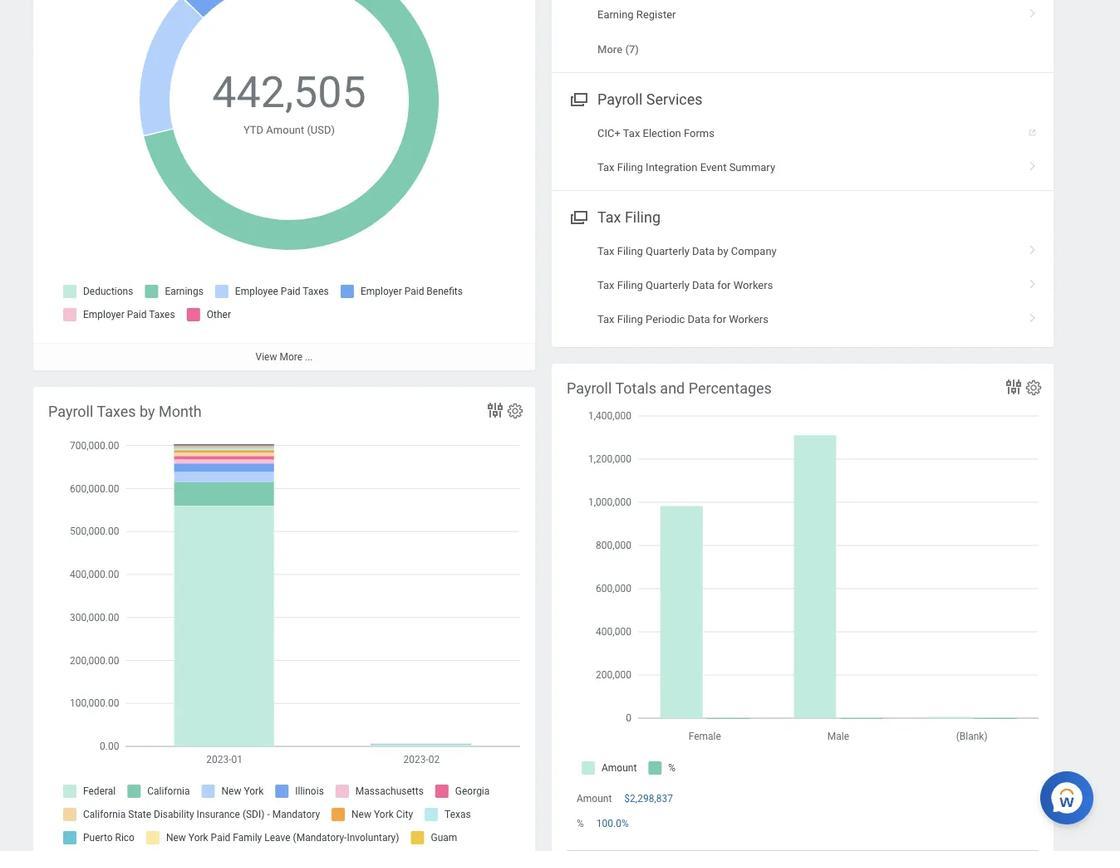 Task type: locate. For each thing, give the bounding box(es) containing it.
for for periodic
[[713, 314, 726, 326]]

earning register link
[[552, 0, 1054, 32]]

more (7)
[[597, 43, 639, 56]]

list containing cic+ tax election forms
[[552, 116, 1054, 185]]

earning
[[597, 8, 634, 21]]

filing up the tax filing quarterly data by company
[[625, 208, 661, 226]]

chevron right image inside tax filing quarterly data by company link
[[1022, 239, 1044, 256]]

1 vertical spatial data
[[692, 279, 715, 292]]

0 vertical spatial payroll
[[597, 90, 643, 108]]

payroll
[[597, 90, 643, 108], [567, 380, 612, 397], [48, 403, 93, 420]]

1 menu group image from the top
[[567, 87, 589, 109]]

1 vertical spatial list
[[552, 116, 1054, 185]]

2 vertical spatial chevron right image
[[1022, 308, 1044, 324]]

100.0% button
[[596, 818, 631, 831]]

workers down company
[[733, 279, 773, 292]]

0 vertical spatial menu group image
[[567, 87, 589, 109]]

workers
[[733, 279, 773, 292], [729, 314, 768, 326]]

chevron right image inside earning register link
[[1022, 2, 1044, 19]]

payroll taxes by month element
[[33, 387, 535, 852]]

0 vertical spatial by
[[717, 245, 728, 257]]

by
[[717, 245, 728, 257], [140, 403, 155, 420]]

workers for tax filing periodic data for workers
[[729, 314, 768, 326]]

list for payroll services
[[552, 116, 1054, 185]]

list containing tax filing quarterly data by company
[[552, 234, 1054, 337]]

view more ...
[[256, 352, 313, 363]]

tax filing integration event summary link
[[552, 150, 1054, 185]]

1 vertical spatial by
[[140, 403, 155, 420]]

for for quarterly
[[717, 279, 731, 292]]

services
[[646, 90, 703, 108]]

0 vertical spatial list
[[552, 0, 1054, 67]]

data up tax filing quarterly data for workers
[[692, 245, 715, 257]]

payroll up cic+
[[597, 90, 643, 108]]

1 chevron right image from the top
[[1022, 239, 1044, 256]]

for down tax filing quarterly data for workers
[[713, 314, 726, 326]]

1 chevron right image from the top
[[1022, 2, 1044, 19]]

more left (7)
[[597, 43, 623, 56]]

list
[[552, 0, 1054, 67], [552, 116, 1054, 185], [552, 234, 1054, 337]]

workers for tax filing quarterly data for workers
[[733, 279, 773, 292]]

menu group image left tax filing
[[567, 205, 589, 227]]

view
[[256, 352, 277, 363]]

chevron right image for tax filing quarterly data by company
[[1022, 239, 1044, 256]]

chevron right image inside tax filing integration event summary link
[[1022, 155, 1044, 172]]

chevron right image
[[1022, 2, 1044, 19], [1022, 155, 1044, 172], [1022, 308, 1044, 324]]

column header
[[567, 851, 648, 852]]

quarterly for by
[[646, 245, 690, 257]]

menu group image
[[567, 87, 589, 109], [567, 205, 589, 227]]

3 chevron right image from the top
[[1022, 308, 1044, 324]]

filing for tax filing integration event summary
[[617, 161, 643, 174]]

chevron right image
[[1022, 239, 1044, 256], [1022, 273, 1044, 290]]

0 vertical spatial for
[[717, 279, 731, 292]]

payroll services
[[597, 90, 703, 108]]

chevron right image inside tax filing periodic data for workers link
[[1022, 308, 1044, 324]]

filing down tax filing
[[617, 245, 643, 257]]

chevron right image inside tax filing quarterly data for workers link
[[1022, 273, 1044, 290]]

0 horizontal spatial more
[[280, 352, 302, 363]]

$2,298,837
[[624, 794, 673, 805]]

tax filing periodic data for workers
[[597, 314, 768, 326]]

percentages
[[689, 380, 772, 397]]

0 vertical spatial quarterly
[[646, 245, 690, 257]]

2 vertical spatial list
[[552, 234, 1054, 337]]

taxes
[[97, 403, 136, 420]]

quarterly
[[646, 245, 690, 257], [646, 279, 690, 292]]

1 list from the top
[[552, 0, 1054, 67]]

0 vertical spatial more
[[597, 43, 623, 56]]

tax filing quarterly data by company link
[[552, 234, 1054, 268]]

earning register
[[597, 8, 676, 21]]

1 vertical spatial more
[[280, 352, 302, 363]]

tax filing
[[597, 208, 661, 226]]

amount right "ytd"
[[266, 124, 304, 136]]

1 vertical spatial for
[[713, 314, 726, 326]]

for inside tax filing quarterly data for workers link
[[717, 279, 731, 292]]

0 horizontal spatial amount
[[266, 124, 304, 136]]

2 vertical spatial data
[[688, 314, 710, 326]]

442,505
[[212, 67, 366, 118]]

more (7) button
[[597, 42, 639, 57]]

more
[[597, 43, 623, 56], [280, 352, 302, 363]]

payroll left taxes
[[48, 403, 93, 420]]

payroll for payroll taxes by month
[[48, 403, 93, 420]]

filing
[[617, 161, 643, 174], [625, 208, 661, 226], [617, 245, 643, 257], [617, 279, 643, 292], [617, 314, 643, 326]]

for
[[717, 279, 731, 292], [713, 314, 726, 326]]

configure payroll totals and percentages image
[[1024, 379, 1043, 397]]

by right taxes
[[140, 403, 155, 420]]

chevron right image for tax filing quarterly data for workers
[[1022, 273, 1044, 290]]

list containing earning register
[[552, 0, 1054, 67]]

data right periodic in the top of the page
[[688, 314, 710, 326]]

filing down cic+
[[617, 161, 643, 174]]

amount up %
[[577, 794, 612, 805]]

1 vertical spatial workers
[[729, 314, 768, 326]]

2 chevron right image from the top
[[1022, 155, 1044, 172]]

0 vertical spatial data
[[692, 245, 715, 257]]

ext link image
[[1027, 121, 1044, 138]]

for down the tax filing quarterly data by company
[[717, 279, 731, 292]]

more left '...'
[[280, 352, 302, 363]]

tax for tax filing quarterly data for workers
[[597, 279, 614, 292]]

2 vertical spatial payroll
[[48, 403, 93, 420]]

menu group image for tax filing
[[567, 205, 589, 227]]

0 vertical spatial amount
[[266, 124, 304, 136]]

1 quarterly from the top
[[646, 245, 690, 257]]

1 horizontal spatial amount
[[577, 794, 612, 805]]

1 vertical spatial quarterly
[[646, 279, 690, 292]]

payroll left "totals"
[[567, 380, 612, 397]]

quarterly up periodic in the top of the page
[[646, 279, 690, 292]]

row inside the payroll totals and percentages element
[[567, 851, 1120, 852]]

cic+ tax election forms
[[597, 127, 715, 139]]

2 chevron right image from the top
[[1022, 273, 1044, 290]]

menu group image left payroll services
[[567, 87, 589, 109]]

2 quarterly from the top
[[646, 279, 690, 292]]

filing left periodic in the top of the page
[[617, 314, 643, 326]]

tax
[[623, 127, 640, 139], [597, 161, 614, 174], [597, 208, 621, 226], [597, 245, 614, 257], [597, 279, 614, 292], [597, 314, 614, 326]]

tax filing integration event summary
[[597, 161, 775, 174]]

0 vertical spatial chevron right image
[[1022, 239, 1044, 256]]

3 list from the top
[[552, 234, 1054, 337]]

2 menu group image from the top
[[567, 205, 589, 227]]

for inside tax filing periodic data for workers link
[[713, 314, 726, 326]]

payroll taxes by month
[[48, 403, 202, 420]]

amount
[[266, 124, 304, 136], [577, 794, 612, 805]]

filing up tax filing periodic data for workers
[[617, 279, 643, 292]]

row
[[567, 851, 1120, 852]]

1 vertical spatial amount
[[577, 794, 612, 805]]

periodic
[[646, 314, 685, 326]]

1 vertical spatial chevron right image
[[1022, 155, 1044, 172]]

data
[[692, 245, 715, 257], [692, 279, 715, 292], [688, 314, 710, 326]]

company
[[731, 245, 777, 257]]

menu group image for payroll services
[[567, 87, 589, 109]]

1 vertical spatial payroll
[[567, 380, 612, 397]]

tax for tax filing quarterly data by company
[[597, 245, 614, 257]]

0 vertical spatial workers
[[733, 279, 773, 292]]

data down the tax filing quarterly data by company
[[692, 279, 715, 292]]

1 horizontal spatial more
[[597, 43, 623, 56]]

by left company
[[717, 245, 728, 257]]

workers down tax filing quarterly data for workers link
[[729, 314, 768, 326]]

0 vertical spatial chevron right image
[[1022, 2, 1044, 19]]

cic+
[[597, 127, 621, 139]]

quarterly up tax filing quarterly data for workers
[[646, 245, 690, 257]]

1 horizontal spatial by
[[717, 245, 728, 257]]

1 vertical spatial menu group image
[[567, 205, 589, 227]]

payroll totals and percentages
[[567, 380, 772, 397]]

integration
[[646, 161, 697, 174]]

1 vertical spatial chevron right image
[[1022, 273, 1044, 290]]

2 list from the top
[[552, 116, 1054, 185]]



Task type: describe. For each thing, give the bounding box(es) containing it.
configure and view chart data image
[[1004, 377, 1024, 397]]

filing for tax filing
[[625, 208, 661, 226]]

data for tax filing quarterly data by company
[[692, 245, 715, 257]]

tax for tax filing integration event summary
[[597, 161, 614, 174]]

ytd
[[243, 124, 263, 136]]

payroll for payroll services
[[597, 90, 643, 108]]

tax for tax filing
[[597, 208, 621, 226]]

more (7) link
[[552, 32, 1054, 67]]

configure payroll taxes by month image
[[506, 402, 524, 420]]

configure and view chart data image
[[485, 400, 505, 420]]

100.0%
[[596, 819, 629, 830]]

payroll totals and percentages element
[[552, 364, 1120, 852]]

amount inside 442,505 ytd amount (usd)
[[266, 124, 304, 136]]

(7)
[[625, 43, 639, 56]]

filing for tax filing quarterly data by company
[[617, 245, 643, 257]]

election
[[643, 127, 681, 139]]

and
[[660, 380, 685, 397]]

register
[[636, 8, 676, 21]]

more inside dropdown button
[[597, 43, 623, 56]]

view more ... link
[[33, 343, 535, 371]]

data for tax filing quarterly data for workers
[[692, 279, 715, 292]]

data for tax filing periodic data for workers
[[688, 314, 710, 326]]

0 horizontal spatial by
[[140, 403, 155, 420]]

tax filing periodic data for workers link
[[552, 303, 1054, 337]]

tax filing quarterly data for workers
[[597, 279, 773, 292]]

442,505 button
[[212, 64, 369, 122]]

more inside ytd payroll totals element
[[280, 352, 302, 363]]

event
[[700, 161, 727, 174]]

...
[[305, 352, 313, 363]]

totals
[[615, 380, 656, 397]]

tax filing quarterly data for workers link
[[552, 268, 1054, 303]]

chevron right image for for
[[1022, 308, 1044, 324]]

payroll for payroll totals and percentages
[[567, 380, 612, 397]]

tax for tax filing periodic data for workers
[[597, 314, 614, 326]]

list for tax filing
[[552, 234, 1054, 337]]

(usd)
[[307, 124, 335, 136]]

summary
[[729, 161, 775, 174]]

filing for tax filing periodic data for workers
[[617, 314, 643, 326]]

by inside list
[[717, 245, 728, 257]]

cic+ tax election forms link
[[552, 116, 1054, 150]]

tax filing quarterly data by company
[[597, 245, 777, 257]]

column header inside the payroll totals and percentages element
[[567, 851, 648, 852]]

forms
[[684, 127, 715, 139]]

month
[[159, 403, 202, 420]]

$2,298,837 button
[[624, 793, 676, 806]]

ytd payroll totals element
[[33, 0, 535, 371]]

filing for tax filing quarterly data for workers
[[617, 279, 643, 292]]

chevron right image for summary
[[1022, 155, 1044, 172]]

%
[[577, 819, 584, 830]]

442,505 ytd amount (usd)
[[212, 67, 366, 136]]

quarterly for for
[[646, 279, 690, 292]]

amount inside the payroll totals and percentages element
[[577, 794, 612, 805]]



Task type: vqa. For each thing, say whether or not it's contained in the screenshot.
Amount to the bottom
yes



